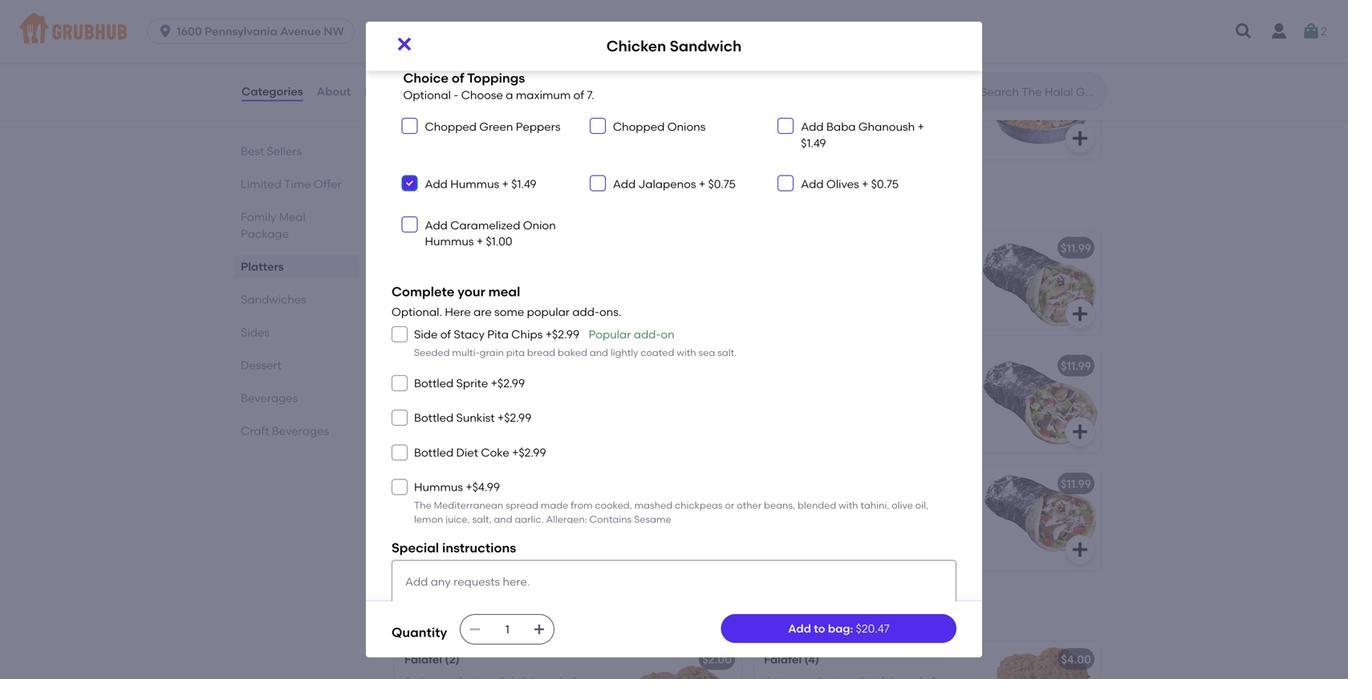 Task type: vqa. For each thing, say whether or not it's contained in the screenshot.


Task type: describe. For each thing, give the bounding box(es) containing it.
about
[[317, 85, 351, 98]]

add- inside the complete your meal optional. here are some popular add-ons.
[[573, 305, 600, 319]]

diet
[[456, 446, 478, 460]]

with left sea
[[677, 347, 696, 359]]

quantity
[[392, 625, 447, 641]]

$12.99 for chicken & falafel platter
[[1055, 66, 1088, 79]]

falafel.
[[820, 516, 857, 530]]

7.
[[587, 88, 594, 102]]

bottled diet coke + $2.99
[[414, 446, 546, 460]]

sellers
[[267, 144, 302, 158]]

mediterranean
[[434, 500, 503, 512]]

add for add baba ghanoush
[[801, 120, 824, 134]]

to
[[814, 622, 826, 636]]

chopped onions
[[613, 120, 706, 134]]

1 vertical spatial $1.49
[[512, 177, 537, 191]]

+ up bread on the left
[[546, 328, 552, 342]]

$11.99 button for falafel sandwich
[[755, 349, 1101, 453]]

peppers
[[516, 120, 561, 134]]

limited
[[241, 177, 282, 191]]

ons.
[[600, 305, 622, 319]]

white inside sandwich served with combo of chicken & falafel.  served with one white sauce and one red sauce.
[[764, 533, 794, 546]]

beef gyro & falafel sandwich
[[405, 477, 568, 491]]

add inside add caramelized onion hummus
[[425, 219, 448, 232]]

1 vertical spatial beverages
[[272, 425, 329, 438]]

sides
[[241, 326, 270, 340]]

offer
[[314, 177, 342, 191]]

one down "oil,"
[[926, 516, 946, 530]]

falafel down seeded
[[405, 359, 442, 373]]

a
[[506, 88, 513, 102]]

platters
[[241, 260, 284, 274]]

of up -
[[452, 70, 464, 86]]

seeded multi-grain pita bread baked and lightly coated with sea salt.
[[414, 347, 737, 359]]

reviews button
[[364, 63, 410, 120]]

chicken
[[764, 516, 806, 530]]

-
[[454, 88, 459, 102]]

served up popular on the top of page
[[535, 280, 573, 294]]

chopped for chopped green peppers
[[425, 120, 477, 134]]

combo for with
[[885, 500, 924, 514]]

sea
[[699, 347, 715, 359]]

beef gyro sandwich
[[405, 241, 516, 255]]

& inside sandwich served with combo of chicken & falafel.  served with one white sauce and one red sauce.
[[809, 516, 818, 530]]

or
[[725, 500, 735, 512]]

$6.99
[[613, 17, 641, 31]]

oil,
[[916, 500, 929, 512]]

choice for sandwich
[[429, 398, 466, 412]]

and down popular at the left of page
[[590, 347, 608, 359]]

beef for beef gyro & falafel sandwich
[[405, 477, 430, 491]]

reviews
[[364, 85, 409, 98]]

served down bread on the left
[[535, 398, 573, 412]]

toppings. for falafel sandwich
[[482, 398, 533, 412]]

multi-
[[452, 347, 480, 359]]

salt.
[[718, 347, 737, 359]]

seeded
[[414, 347, 450, 359]]

chickpeas
[[675, 500, 723, 512]]

$2.99 right the "coke"
[[519, 446, 546, 460]]

complete your meal optional. here are some popular add-ons.
[[392, 284, 622, 319]]

meal
[[279, 210, 306, 224]]

+ right the "coke"
[[512, 446, 519, 460]]

toppings
[[467, 70, 525, 86]]

1600 pennsylvania avenue nw
[[177, 24, 344, 38]]

+ down the caramelized on the top left
[[477, 235, 483, 249]]

gyro for beef gyro & falafel sandwich
[[432, 477, 459, 491]]

1600
[[177, 24, 202, 38]]

falafel (2) image
[[621, 642, 742, 680]]

chicken sandwich image
[[981, 231, 1101, 335]]

& inside sandwich served with combo of falafel & beef gyro.  served with one white sauce and one red sauce.
[[441, 516, 450, 530]]

allergen:
[[546, 514, 587, 526]]

add caramelized onion hummus
[[425, 219, 556, 249]]

one up the side on the left
[[405, 297, 425, 310]]

blended
[[798, 500, 837, 512]]

pita, for gyro
[[470, 264, 495, 278]]

chips
[[512, 328, 543, 342]]

optional.
[[392, 305, 442, 319]]

choice for gyro
[[429, 280, 466, 294]]

add to bag: $20.47
[[788, 622, 890, 636]]

contains
[[590, 514, 632, 526]]

sauce. for beef gyro sandwich
[[564, 297, 600, 310]]

falafel sandwich image
[[621, 349, 742, 453]]

and inside sandwich served with combo of falafel & beef gyro.  served with one white sauce and one red sauce.
[[472, 533, 494, 546]]

categories button
[[241, 63, 304, 120]]

one left sunkist
[[405, 415, 425, 428]]

add jalapenos + $0.75
[[613, 177, 736, 191]]

$4.00
[[1062, 653, 1092, 667]]

craft beverages
[[241, 425, 329, 438]]

stacy
[[454, 328, 485, 342]]

bottled for bottled sunkist
[[414, 411, 454, 425]]

falafel (2)
[[405, 653, 460, 667]]

$12.99 for beef gyro & falafel platter
[[696, 66, 728, 79]]

with left the olive
[[859, 500, 882, 514]]

one down 'from'
[[575, 516, 596, 530]]

with down beef gyro sandwich
[[445, 264, 468, 278]]

one down falafel.
[[856, 533, 877, 546]]

served inside sandwich served with combo of chicken & falafel.  served with one white sauce and one red sauce.
[[860, 516, 898, 530]]

your
[[458, 284, 485, 300]]

time
[[284, 177, 311, 191]]

with down made
[[550, 516, 573, 530]]

and inside the hummus + $4.99 the mediterranean spread made from cooked, mashed chickpeas or other beans, blended with tahini, olive oil, lemon juice, salt, and garlic. allergen: contains sesame
[[494, 514, 513, 526]]

onions
[[668, 120, 706, 134]]

best sellers
[[241, 144, 302, 158]]

dessert
[[241, 359, 282, 372]]

meal
[[489, 284, 520, 300]]

hummus inside the hummus + $4.99 the mediterranean spread made from cooked, mashed chickpeas or other beans, blended with tahini, olive oil, lemon juice, salt, and garlic. allergen: contains sesame
[[414, 481, 463, 495]]

beef gyro & falafel platter
[[405, 66, 551, 79]]

0 vertical spatial beverages
[[241, 392, 298, 405]]

beef for beef gyro sandwich
[[405, 241, 430, 255]]

falafel left (4)
[[764, 653, 802, 667]]

+ inside add baba ghanoush + $1.49
[[918, 120, 925, 134]]

served for falafel.
[[820, 500, 857, 514]]

sauce for falafel sandwich
[[460, 415, 493, 428]]

add for add olives
[[801, 177, 824, 191]]

+ right 'jalapenos'
[[699, 177, 706, 191]]

baked
[[558, 347, 588, 359]]

(2)
[[445, 653, 460, 667]]

$11.99 button for beef gyro sandwich
[[755, 231, 1101, 335]]

popular add-on
[[589, 328, 675, 342]]

lemon
[[414, 514, 443, 526]]

served down falafel sandwich
[[405, 382, 442, 396]]

and right sunkist
[[496, 415, 517, 428]]

jalapenos
[[639, 177, 696, 191]]

with down seeded multi-grain pita bread baked and lightly coated with sea salt.
[[576, 398, 599, 412]]

add for add jalapenos
[[613, 177, 636, 191]]

onion
[[523, 219, 556, 232]]

about button
[[316, 63, 352, 120]]

& up choose
[[461, 66, 470, 79]]

falafel sandwich
[[405, 359, 499, 373]]

of down sprite
[[468, 398, 479, 412]]

pita, for sandwich
[[470, 382, 495, 396]]

pennsylvania
[[205, 24, 278, 38]]

tomatoes for falafel sandwich
[[541, 382, 594, 396]]

add for add hummus
[[425, 177, 448, 191]]

2 button
[[1302, 17, 1328, 46]]

gyro for beef gyro sandwich
[[432, 241, 459, 255]]

and inside sandwich served with combo of chicken & falafel.  served with one white sauce and one red sauce.
[[832, 533, 854, 546]]

chopped green peppers
[[425, 120, 561, 134]]

$20.47
[[856, 622, 890, 636]]

$12.99 + for chicken & falafel platter
[[1055, 66, 1094, 79]]

+ down the 'chicken sandwich'
[[728, 66, 735, 79]]

served with pita, lettuce, tomatoes and choice of toppings. served with one white sauce and one red sauce. for falafel sandwich
[[405, 382, 600, 428]]

combo for served
[[525, 500, 564, 514]]

ghanoush
[[859, 120, 915, 134]]

baba
[[827, 120, 856, 134]]

falafel down the "coke"
[[473, 477, 511, 491]]

spread
[[506, 500, 539, 512]]

complete
[[392, 284, 455, 300]]

and up optional. on the top left of the page
[[405, 280, 426, 294]]

+ right olives on the right
[[862, 177, 869, 191]]



Task type: locate. For each thing, give the bounding box(es) containing it.
beef up complete
[[405, 241, 430, 255]]

beef gyro & falafel platter image
[[621, 55, 742, 159]]

bread
[[527, 347, 556, 359]]

1 vertical spatial choice
[[429, 398, 466, 412]]

2 toppings. from the top
[[482, 398, 533, 412]]

beef
[[453, 516, 477, 530]]

served inside sandwich served with combo of falafel & beef gyro.  served with one white sauce and one red sauce.
[[461, 500, 497, 514]]

caramelized
[[451, 219, 520, 232]]

chicken & falafel platter image
[[981, 55, 1101, 159]]

0 vertical spatial chicken
[[607, 37, 666, 55]]

optional
[[403, 88, 451, 102]]

chicken & beef gyro platter image
[[981, 0, 1101, 41]]

red down bread on the left
[[543, 415, 562, 428]]

toppings. up some
[[482, 280, 533, 294]]

falafel (4) image
[[981, 642, 1101, 680]]

served for beef
[[461, 500, 497, 514]]

choice down bottled sprite + $2.99
[[429, 398, 466, 412]]

red down garlic.
[[520, 533, 538, 546]]

2 vertical spatial gyro
[[432, 477, 459, 491]]

beans,
[[764, 500, 796, 512]]

1 vertical spatial add-
[[634, 328, 661, 342]]

0 horizontal spatial chopped
[[425, 120, 477, 134]]

combo inside sandwich served with combo of falafel & beef gyro.  served with one white sauce and one red sauce.
[[525, 500, 564, 514]]

0 vertical spatial add-
[[573, 305, 600, 319]]

choice of toppings optional - choose a maximum of 7.
[[403, 70, 594, 102]]

sauce.
[[564, 297, 600, 310], [564, 415, 600, 428], [541, 533, 577, 546], [901, 533, 936, 546]]

1 bottled from the top
[[414, 377, 454, 390]]

1 horizontal spatial $0.75
[[872, 177, 899, 191]]

pita
[[487, 328, 509, 342]]

1 vertical spatial $11.99 button
[[755, 349, 1101, 453]]

1 vertical spatial sandwiches
[[241, 293, 306, 307]]

served up falafel.
[[820, 500, 857, 514]]

0 horizontal spatial $0.75
[[708, 177, 736, 191]]

here
[[445, 305, 471, 319]]

special
[[392, 541, 439, 556]]

1 beef from the top
[[405, 66, 430, 79]]

+ right ghanoush
[[918, 120, 925, 134]]

1 horizontal spatial chopped
[[613, 120, 665, 134]]

chicken & falafel platter
[[764, 66, 902, 79]]

with up garlic.
[[500, 500, 523, 514]]

0 vertical spatial served with pita, lettuce, tomatoes and choice of toppings. served with one white sauce and one red sauce.
[[405, 264, 600, 310]]

white down falafel
[[405, 533, 434, 546]]

red inside sandwich served with combo of chicken & falafel.  served with one white sauce and one red sauce.
[[880, 533, 898, 546]]

beef gyro sandwich image
[[621, 231, 742, 335]]

chicken
[[607, 37, 666, 55], [764, 66, 809, 79]]

2 vertical spatial bottled
[[414, 446, 454, 460]]

tomatoes for beef gyro sandwich
[[541, 264, 594, 278]]

mashed
[[635, 500, 673, 512]]

sandwich served with combo of chicken & falafel.  served with one white sauce and one red sauce.
[[764, 500, 946, 546]]

2 $0.75 from the left
[[872, 177, 899, 191]]

bottled left sunkist
[[414, 411, 454, 425]]

1 chopped from the left
[[425, 120, 477, 134]]

toppings.
[[482, 280, 533, 294], [482, 398, 533, 412]]

0 horizontal spatial served
[[461, 500, 497, 514]]

and down falafel sandwich
[[405, 398, 426, 412]]

2 tomatoes from the top
[[541, 382, 594, 396]]

popular
[[589, 328, 631, 342]]

2 beef from the top
[[405, 241, 430, 255]]

1 vertical spatial bottled
[[414, 411, 454, 425]]

0 vertical spatial hummus
[[451, 177, 499, 191]]

2 $12.99 + from the left
[[1055, 66, 1094, 79]]

1 vertical spatial served with pita, lettuce, tomatoes and choice of toppings. served with one white sauce and one red sauce.
[[405, 382, 600, 428]]

gyro up mediterranean
[[432, 477, 459, 491]]

add baba ghanoush + $1.49
[[801, 120, 925, 150]]

lightly
[[611, 347, 638, 359]]

best
[[241, 144, 264, 158]]

$2.99 down the pita
[[498, 377, 525, 390]]

some
[[495, 305, 524, 319]]

1 horizontal spatial $12.99
[[1055, 66, 1088, 79]]

falafel down quantity
[[405, 653, 442, 667]]

bottled for bottled sprite
[[414, 377, 454, 390]]

Search The Halal Guys (Dupont Circle, DC) search field
[[979, 84, 1102, 100]]

1 vertical spatial pita,
[[470, 382, 495, 396]]

main navigation navigation
[[0, 0, 1349, 63]]

3 bottled from the top
[[414, 446, 454, 460]]

2 pita, from the top
[[470, 382, 495, 396]]

one up chips
[[520, 297, 541, 310]]

add olives + $0.75
[[801, 177, 899, 191]]

0 horizontal spatial $12.99
[[696, 66, 728, 79]]

1 vertical spatial chicken
[[764, 66, 809, 79]]

0 vertical spatial choice
[[429, 280, 466, 294]]

side of stacy pita chips + $2.99
[[414, 328, 580, 342]]

2 $11.99 button from the top
[[755, 349, 1101, 453]]

0 vertical spatial $1.49
[[801, 136, 826, 150]]

white for beef gyro & falafel sandwich
[[405, 533, 434, 546]]

combo
[[525, 500, 564, 514], [885, 500, 924, 514]]

and down gyro.
[[472, 533, 494, 546]]

2 choice from the top
[[429, 398, 466, 412]]

beef for beef gyro & falafel platter
[[405, 66, 430, 79]]

$12.99 + up search the halal guys (dupont circle, dc) search field
[[1055, 66, 1094, 79]]

red for beef gyro sandwich
[[543, 297, 562, 310]]

1 $0.75 from the left
[[708, 177, 736, 191]]

$2.00
[[703, 653, 732, 667]]

chicken sandwich
[[607, 37, 742, 55]]

served up complete
[[405, 264, 442, 278]]

add-
[[573, 305, 600, 319], [634, 328, 661, 342]]

choice up the here
[[429, 280, 466, 294]]

hummus up the caramelized on the top left
[[451, 177, 499, 191]]

sauce for beef gyro & falafel sandwich
[[437, 533, 470, 546]]

red for beef gyro & falafel sandwich
[[520, 533, 538, 546]]

1 $11.99 button from the top
[[755, 231, 1101, 335]]

svg image inside the 2 button
[[1302, 22, 1321, 41]]

sauce. down "oil,"
[[901, 533, 936, 546]]

0 horizontal spatial chicken
[[607, 37, 666, 55]]

$12.99
[[696, 66, 728, 79], [1055, 66, 1088, 79]]

chopped for chopped onions
[[613, 120, 665, 134]]

0 vertical spatial gyro
[[432, 66, 459, 79]]

0 horizontal spatial add-
[[573, 305, 600, 319]]

tomatoes up popular on the top of page
[[541, 264, 594, 278]]

hummus inside add caramelized onion hummus
[[425, 235, 474, 249]]

2 lettuce, from the top
[[498, 382, 539, 396]]

$2.99 up the "coke"
[[504, 411, 532, 425]]

+ up mediterranean
[[466, 481, 473, 495]]

Input item quantity number field
[[490, 616, 525, 645]]

1 horizontal spatial platter
[[864, 66, 902, 79]]

other
[[737, 500, 762, 512]]

family meal package
[[241, 210, 306, 241]]

0 vertical spatial tomatoes
[[541, 264, 594, 278]]

2 $12.99 from the left
[[1055, 66, 1088, 79]]

chicken & beef gyro sandwich image
[[981, 349, 1101, 453]]

lettuce,
[[498, 264, 539, 278], [498, 382, 539, 396]]

+ up the caramelized on the top left
[[502, 177, 509, 191]]

with up falafel.
[[839, 500, 859, 512]]

pita,
[[470, 264, 495, 278], [470, 382, 495, 396]]

one right sunkist
[[520, 415, 541, 428]]

sauce for beef gyro sandwich
[[460, 297, 493, 310]]

of
[[452, 70, 464, 86], [574, 88, 584, 102], [468, 280, 479, 294], [440, 328, 451, 342], [468, 398, 479, 412], [567, 500, 578, 514], [926, 500, 937, 514]]

pita, up sunkist
[[470, 382, 495, 396]]

$0.75 right 'jalapenos'
[[708, 177, 736, 191]]

1 choice from the top
[[429, 280, 466, 294]]

1 gyro from the top
[[432, 66, 459, 79]]

of up are
[[468, 280, 479, 294]]

0 vertical spatial beef
[[405, 66, 430, 79]]

juice,
[[446, 514, 470, 526]]

$1.49 up add olives + $0.75
[[801, 136, 826, 150]]

$12.99 + down the 'chicken sandwich'
[[696, 66, 735, 79]]

are
[[474, 305, 492, 319]]

bottled sprite + $2.99
[[414, 377, 525, 390]]

family
[[241, 210, 276, 224]]

$4.99
[[473, 481, 500, 495]]

2 vertical spatial beef
[[405, 477, 430, 491]]

beverages down "dessert"
[[241, 392, 298, 405]]

$12.99 + for beef gyro & falafel platter
[[696, 66, 735, 79]]

falafel up baba
[[823, 66, 861, 79]]

add- up popular at the left of page
[[573, 305, 600, 319]]

$1.49 up onion
[[512, 177, 537, 191]]

tomatoes
[[541, 264, 594, 278], [541, 382, 594, 396]]

falafel platter image
[[621, 0, 742, 41]]

1 horizontal spatial chicken
[[764, 66, 809, 79]]

2 combo from the left
[[885, 500, 924, 514]]

1 horizontal spatial $12.99 +
[[1055, 66, 1094, 79]]

pita, up your
[[470, 264, 495, 278]]

1 vertical spatial tomatoes
[[541, 382, 594, 396]]

0 vertical spatial pita,
[[470, 264, 495, 278]]

one down gyro.
[[497, 533, 517, 546]]

sauce. for beef gyro & falafel sandwich
[[541, 533, 577, 546]]

$11.99
[[1061, 241, 1092, 255], [702, 359, 732, 373], [1061, 359, 1092, 373], [1061, 477, 1092, 491]]

1 served from the left
[[461, 500, 497, 514]]

2 vertical spatial hummus
[[414, 481, 463, 495]]

2 served with pita, lettuce, tomatoes and choice of toppings. served with one white sauce and one red sauce. from the top
[[405, 382, 600, 428]]

2 served from the left
[[820, 500, 857, 514]]

$12.99 down the 'chicken sandwich'
[[696, 66, 728, 79]]

3 gyro from the top
[[432, 477, 459, 491]]

lettuce, for beef gyro sandwich
[[498, 264, 539, 278]]

& left $4.99
[[461, 477, 470, 491]]

served inside sandwich served with combo of falafel & beef gyro.  served with one white sauce and one red sauce.
[[510, 516, 547, 530]]

platter up maximum
[[513, 66, 551, 79]]

with inside the hummus + $4.99 the mediterranean spread made from cooked, mashed chickpeas or other beans, blended with tahini, olive oil, lemon juice, salt, and garlic. allergen: contains sesame
[[839, 500, 859, 512]]

with down falafel sandwich
[[445, 382, 468, 396]]

1 $12.99 + from the left
[[696, 66, 735, 79]]

sandwich inside sandwich served with combo of chicken & falafel.  served with one white sauce and one red sauce.
[[764, 500, 818, 514]]

1 vertical spatial beef
[[405, 241, 430, 255]]

red inside sandwich served with combo of falafel & beef gyro.  served with one white sauce and one red sauce.
[[520, 533, 538, 546]]

sauce inside sandwich served with combo of chicken & falafel.  served with one white sauce and one red sauce.
[[796, 533, 829, 546]]

Special instructions text field
[[392, 561, 957, 621]]

white inside sandwich served with combo of falafel & beef gyro.  served with one white sauce and one red sauce.
[[405, 533, 434, 546]]

served inside sandwich served with combo of chicken & falafel.  served with one white sauce and one red sauce.
[[820, 500, 857, 514]]

$12.99 up search the halal guys (dupont circle, dc) search field
[[1055, 66, 1088, 79]]

and
[[405, 280, 426, 294], [496, 297, 517, 310], [590, 347, 608, 359], [405, 398, 426, 412], [496, 415, 517, 428], [494, 514, 513, 526], [472, 533, 494, 546], [832, 533, 854, 546]]

bottled
[[414, 377, 454, 390], [414, 411, 454, 425], [414, 446, 454, 460]]

gyro up -
[[432, 66, 459, 79]]

beef gyro & falafel sandwich image
[[621, 467, 742, 571]]

1 horizontal spatial combo
[[885, 500, 924, 514]]

served with pita, lettuce, tomatoes and choice of toppings. served with one white sauce and one red sauce. for beef gyro sandwich
[[405, 264, 600, 310]]

0 horizontal spatial $12.99 +
[[696, 66, 735, 79]]

& up add baba ghanoush + $1.49
[[812, 66, 821, 79]]

craft
[[241, 425, 269, 438]]

red for falafel sandwich
[[543, 415, 562, 428]]

0 horizontal spatial platter
[[513, 66, 551, 79]]

sandwich inside sandwich served with combo of falafel & beef gyro.  served with one white sauce and one red sauce.
[[405, 500, 458, 514]]

1 platter from the left
[[513, 66, 551, 79]]

bottled down falafel sandwich
[[414, 377, 454, 390]]

chicken & falafel sandwich image
[[981, 467, 1101, 571]]

1 horizontal spatial sandwiches
[[392, 193, 494, 213]]

+ right sunkist
[[498, 411, 504, 425]]

made
[[541, 500, 569, 512]]

0 vertical spatial sandwiches
[[392, 193, 494, 213]]

0 vertical spatial toppings.
[[482, 280, 533, 294]]

beef
[[405, 66, 430, 79], [405, 241, 430, 255], [405, 477, 430, 491]]

0 vertical spatial lettuce,
[[498, 264, 539, 278]]

1 pita, from the top
[[470, 264, 495, 278]]

1 horizontal spatial $1.49
[[801, 136, 826, 150]]

1 lettuce, from the top
[[498, 264, 539, 278]]

falafel up choose
[[473, 66, 511, 79]]

hummus down the caramelized on the top left
[[425, 235, 474, 249]]

with down the olive
[[900, 516, 923, 530]]

1 served with pita, lettuce, tomatoes and choice of toppings. served with one white sauce and one red sauce. from the top
[[405, 264, 600, 310]]

of left 7.
[[574, 88, 584, 102]]

the
[[414, 500, 432, 512]]

1 vertical spatial gyro
[[432, 241, 459, 255]]

white up diet
[[428, 415, 457, 428]]

$2.99 up baked in the bottom of the page
[[552, 328, 580, 342]]

salt,
[[472, 514, 492, 526]]

2 platter from the left
[[864, 66, 902, 79]]

3 beef from the top
[[405, 477, 430, 491]]

0 horizontal spatial $1.49
[[512, 177, 537, 191]]

of inside sandwich served with combo of falafel & beef gyro.  served with one white sauce and one red sauce.
[[567, 500, 578, 514]]

$11.99 button
[[755, 231, 1101, 335], [755, 349, 1101, 453]]

1 horizontal spatial add-
[[634, 328, 661, 342]]

beef up "the"
[[405, 477, 430, 491]]

tomatoes down baked in the bottom of the page
[[541, 382, 594, 396]]

choose
[[461, 88, 503, 102]]

red down tahini, on the bottom right of the page
[[880, 533, 898, 546]]

add- up "coated"
[[634, 328, 661, 342]]

1 $12.99 from the left
[[696, 66, 728, 79]]

1 vertical spatial lettuce,
[[498, 382, 539, 396]]

svg image inside '1600 pennsylvania avenue nw' button
[[157, 23, 173, 39]]

chopped left onions
[[613, 120, 665, 134]]

hummus up "the"
[[414, 481, 463, 495]]

maximum
[[516, 88, 571, 102]]

choice
[[403, 70, 449, 86]]

platter
[[513, 66, 551, 79], [864, 66, 902, 79]]

categories
[[242, 85, 303, 98]]

0 horizontal spatial sandwiches
[[241, 293, 306, 307]]

limited time offer
[[241, 177, 342, 191]]

sauce. inside sandwich served with combo of chicken & falafel.  served with one white sauce and one red sauce.
[[901, 533, 936, 546]]

svg image
[[1235, 22, 1254, 41], [157, 23, 173, 39], [405, 121, 415, 131], [593, 121, 603, 131], [1071, 129, 1090, 148], [405, 179, 415, 188], [593, 179, 603, 188], [405, 220, 415, 230], [1071, 304, 1090, 324], [395, 330, 405, 340], [395, 379, 405, 388], [395, 448, 405, 458], [1071, 540, 1090, 560], [469, 624, 482, 637], [533, 624, 546, 637]]

sandwiches down 'platters'
[[241, 293, 306, 307]]

bag:
[[828, 622, 854, 636]]

of inside sandwich served with combo of chicken & falafel.  served with one white sauce and one red sauce.
[[926, 500, 937, 514]]

lettuce, for falafel sandwich
[[498, 382, 539, 396]]

svg image
[[711, 11, 730, 30], [1302, 22, 1321, 41], [395, 35, 414, 54], [781, 121, 791, 131], [781, 179, 791, 188], [395, 413, 405, 423], [1071, 422, 1090, 442], [395, 483, 405, 493]]

2
[[1321, 24, 1328, 38]]

sauce inside sandwich served with combo of falafel & beef gyro.  served with one white sauce and one red sauce.
[[437, 533, 470, 546]]

beverages right craft
[[272, 425, 329, 438]]

red
[[543, 297, 562, 310], [543, 415, 562, 428], [520, 533, 538, 546], [880, 533, 898, 546]]

& left beef
[[441, 516, 450, 530]]

1600 pennsylvania avenue nw button
[[147, 18, 361, 44]]

tahini,
[[861, 500, 890, 512]]

lettuce, up 'meal'
[[498, 264, 539, 278]]

served up 'salt,'
[[461, 500, 497, 514]]

and right 'salt,'
[[494, 514, 513, 526]]

hummus + $4.99 the mediterranean spread made from cooked, mashed chickpeas or other beans, blended with tahini, olive oil, lemon juice, salt, and garlic. allergen: contains sesame
[[414, 481, 929, 526]]

$0.75 for add olives + $0.75
[[872, 177, 899, 191]]

1 vertical spatial hummus
[[425, 235, 474, 249]]

0 horizontal spatial combo
[[525, 500, 564, 514]]

+ right sprite
[[491, 377, 498, 390]]

$1.49 inside add baba ghanoush + $1.49
[[801, 136, 826, 150]]

0 vertical spatial bottled
[[414, 377, 454, 390]]

sandwiches down the add hummus + $1.49
[[392, 193, 494, 213]]

+ up search the halal guys (dupont circle, dc) search field
[[1088, 66, 1094, 79]]

0 vertical spatial $11.99 button
[[755, 231, 1101, 335]]

bottled for bottled diet coke
[[414, 446, 454, 460]]

sauce. inside sandwich served with combo of falafel & beef gyro.  served with one white sauce and one red sauce.
[[541, 533, 577, 546]]

sandwich served with combo of falafel & beef gyro.  served with one white sauce and one red sauce.
[[405, 500, 596, 546]]

coke
[[481, 446, 510, 460]]

olives
[[827, 177, 859, 191]]

$0.75 for add jalapenos + $0.75
[[708, 177, 736, 191]]

toppings. for beef gyro sandwich
[[482, 280, 533, 294]]

choice
[[429, 280, 466, 294], [429, 398, 466, 412]]

combo inside sandwich served with combo of chicken & falafel.  served with one white sauce and one red sauce.
[[885, 500, 924, 514]]

1 tomatoes from the top
[[541, 264, 594, 278]]

sauce. for falafel sandwich
[[564, 415, 600, 428]]

bottled sunkist + $2.99
[[414, 411, 532, 425]]

bottled left diet
[[414, 446, 454, 460]]

served down tahini, on the bottom right of the page
[[860, 516, 898, 530]]

1 combo from the left
[[525, 500, 564, 514]]

of right the side on the left
[[440, 328, 451, 342]]

white for falafel sandwich
[[428, 415, 457, 428]]

avenue
[[280, 24, 321, 38]]

1 vertical spatial toppings.
[[482, 398, 533, 412]]

coated
[[641, 347, 675, 359]]

1 toppings. from the top
[[482, 280, 533, 294]]

gyro down the caramelized on the top left
[[432, 241, 459, 255]]

add hummus + $1.49
[[425, 177, 537, 191]]

sauce. up popular at the left of page
[[564, 297, 600, 310]]

$1.00
[[486, 235, 512, 249]]

2 bottled from the top
[[414, 411, 454, 425]]

and down falafel.
[[832, 533, 854, 546]]

add inside add baba ghanoush + $1.49
[[801, 120, 824, 134]]

gyro for beef gyro & falafel platter
[[432, 66, 459, 79]]

white left your
[[428, 297, 457, 310]]

with up popular at the left of page
[[576, 280, 599, 294]]

and right are
[[496, 297, 517, 310]]

+ inside the hummus + $4.99 the mediterranean spread made from cooked, mashed chickpeas or other beans, blended with tahini, olive oil, lemon juice, salt, and garlic. allergen: contains sesame
[[466, 481, 473, 495]]

olive
[[892, 500, 913, 512]]

one
[[405, 297, 425, 310], [520, 297, 541, 310], [405, 415, 425, 428], [520, 415, 541, 428], [575, 516, 596, 530], [926, 516, 946, 530], [497, 533, 517, 546], [856, 533, 877, 546]]

chicken for chicken & falafel platter
[[764, 66, 809, 79]]

chicken for chicken sandwich
[[607, 37, 666, 55]]

1 horizontal spatial served
[[820, 500, 857, 514]]

& down blended
[[809, 516, 818, 530]]

served
[[461, 500, 497, 514], [820, 500, 857, 514]]

sauce. down seeded multi-grain pita bread baked and lightly coated with sea salt.
[[564, 415, 600, 428]]

2 chopped from the left
[[613, 120, 665, 134]]

white for beef gyro sandwich
[[428, 297, 457, 310]]

2 gyro from the top
[[432, 241, 459, 255]]

garlic.
[[515, 514, 544, 526]]



